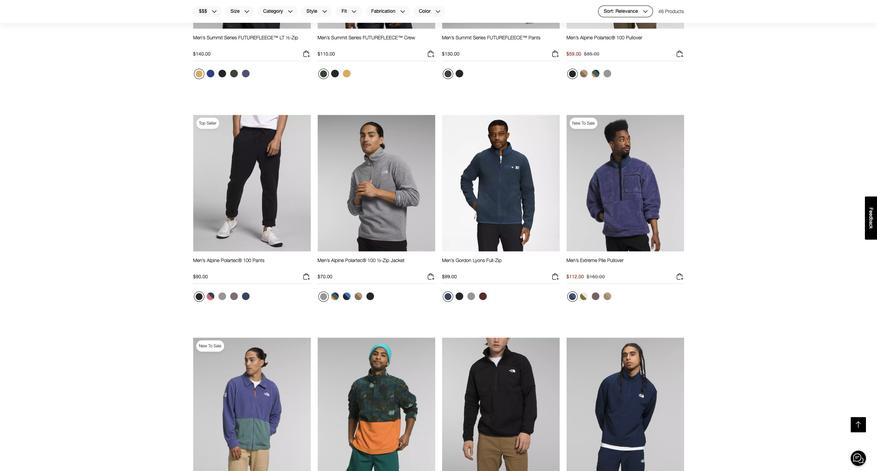 Task type: describe. For each thing, give the bounding box(es) containing it.
pine needle image inside option
[[445, 71, 452, 78]]

to for men's extreme pile pullover image
[[582, 121, 586, 126]]

a
[[869, 222, 875, 224]]

sort: relevance
[[604, 8, 639, 14]]

men's summit series futurefleece™ crew image
[[318, 0, 435, 29]]

$choose color$ option group for men's summit series futurefleece™ pants
[[442, 68, 466, 82]]

cave blue image
[[242, 70, 250, 78]]

d
[[869, 216, 875, 219]]

men's for men's alpine polartec® 100 ½-zip jacket
[[318, 258, 330, 264]]

men's for men's alpine polartec® 100 pullover
[[567, 35, 579, 41]]

seller
[[207, 121, 217, 126]]

series for $140.00
[[224, 35, 237, 41]]

$140.00
[[193, 51, 211, 57]]

men's tekware™ grid ¼-zip jacket image
[[567, 338, 685, 472]]

men's for men's summit series futurefleece™ crew
[[318, 35, 330, 41]]

relevance
[[616, 8, 639, 14]]

f e e d b a c k
[[869, 208, 875, 229]]

$85.00
[[585, 51, 600, 57]]

men's summit series futurefleece™ crew button
[[318, 35, 415, 47]]

46
[[659, 8, 664, 14]]

$$$
[[199, 8, 207, 14]]

men's gordon lyons full-zip
[[442, 258, 502, 264]]

tnf blue image
[[207, 70, 214, 78]]

sale for men's pali pile fleece jacket image
[[214, 344, 221, 349]]

1 horizontal spatial summit gold radio
[[341, 68, 352, 79]]

men's alpine polartec® 100 ½-zip jacket button
[[318, 258, 405, 270]]

fit
[[342, 8, 347, 14]]

sort: relevance button
[[598, 6, 654, 17]]

style button
[[301, 6, 332, 17]]

1 horizontal spatial tnf medium grey heather radio
[[602, 68, 613, 79]]

men's extreme pile pullover
[[567, 258, 624, 264]]

men's summit series futurefleece™ lt ½-zip button
[[193, 35, 298, 47]]

men's alpine polartec® 100 ½-zip jacket image
[[318, 115, 435, 252]]

men's for men's gordon lyons full-zip
[[442, 258, 455, 264]]

TNF Blue radio
[[205, 68, 216, 79]]

1 vertical spatial pullover
[[608, 258, 624, 264]]

Gardenia White/Sulphur Moss radio
[[579, 291, 590, 302]]

products
[[666, 8, 685, 14]]

alpine for men's alpine polartec® 100 ½-zip jacket
[[331, 258, 344, 264]]

full-
[[487, 258, 496, 264]]

$160.00
[[587, 274, 605, 280]]

men's alpine polartec® 100 pants
[[193, 258, 265, 264]]

Cordovan Heather radio
[[478, 291, 489, 302]]

0 horizontal spatial zip
[[292, 35, 298, 41]]

Khaki Stone/Almond Butter radio
[[602, 291, 613, 302]]

Fawn Grey Snake Charmer Print radio
[[229, 291, 240, 302]]

polartec® for ½-
[[346, 258, 367, 264]]

cave blue/shady blue image
[[569, 294, 576, 301]]

$70.00
[[318, 274, 333, 280]]

½- inside button
[[286, 35, 292, 41]]

Fawn Grey Engraved Mountain Print radio
[[591, 291, 602, 302]]

0 horizontal spatial tnf black radio
[[365, 291, 376, 302]]

0 horizontal spatial tnf medium grey heather image
[[219, 293, 226, 301]]

1 vertical spatial summit navy camo texture print radio
[[330, 291, 341, 302]]

summit navy camo texture print image
[[331, 293, 339, 301]]

Pine Needle radio
[[443, 69, 453, 79]]

pants for men's summit series futurefleece™ pants
[[529, 35, 541, 41]]

tnf black image left khaki stone/utility brown option
[[569, 71, 576, 78]]

f
[[869, 208, 875, 211]]

new to sale for men's extreme pile pullover image
[[573, 121, 595, 126]]

Khaki Stone/Utility Brown radio
[[579, 68, 590, 79]]

futurefleece™ for lt
[[238, 35, 279, 41]]

men's for men's alpine polartec® 100 pants
[[193, 258, 206, 264]]

0 vertical spatial tnf black radio
[[568, 69, 578, 79]]

extreme
[[581, 258, 598, 264]]

men's for men's extreme pile pullover
[[567, 258, 579, 264]]

summit navy camo texture print image
[[592, 70, 600, 78]]

$choose color$ option group for men's summit series futurefleece™ lt ½-zip
[[193, 68, 252, 82]]

size
[[231, 8, 240, 14]]

$choose color$ option group for men's gordon lyons full-zip
[[442, 291, 489, 305]]

khaki stone/utility brown image for khaki stone/utility brown option
[[580, 70, 588, 78]]

khaki stone/almond butter image
[[604, 293, 612, 301]]

TNF Black Heather radio
[[454, 291, 465, 302]]

tnf black image for tnf black radio to the right of pine needle option
[[456, 70, 464, 78]]

1 horizontal spatial tnf medium grey heather image
[[320, 294, 327, 301]]

$130.00 button
[[442, 50, 560, 61]]

futurefleece™ for pants
[[488, 35, 528, 41]]

tnf black image right pine needle icon
[[331, 70, 339, 78]]

jacket
[[391, 258, 405, 264]]

0 horizontal spatial tnf medium grey heather radio
[[466, 291, 477, 302]]

$70.00 button
[[318, 273, 435, 284]]

tnf black radio left shady blue shape etching print option
[[194, 292, 204, 302]]

color
[[419, 8, 431, 14]]

men's summit series futurefleece™ pants
[[442, 35, 541, 41]]

tnf medium grey heather image for tnf medium grey heather radio to the right
[[604, 70, 612, 78]]

Cave Blue/Shady Blue radio
[[568, 292, 578, 302]]

$110.00 button
[[318, 50, 435, 61]]

pants for men's alpine polartec® 100 pants
[[253, 258, 265, 264]]

0 horizontal spatial summit gold radio
[[194, 69, 204, 79]]

Shady Blue Heather radio
[[443, 292, 453, 302]]

summit for $110.00
[[331, 35, 348, 41]]

summit gold image
[[343, 70, 351, 78]]

shady blue heather image
[[445, 294, 452, 301]]

men's alpine polartec® 100 pants button
[[193, 258, 265, 270]]

polartec® for pullover
[[595, 35, 616, 41]]

0 horizontal spatial pine needle image
[[230, 70, 238, 78]]

summit gold image
[[196, 71, 203, 78]]

summit for $140.00
[[207, 35, 223, 41]]

2 horizontal spatial zip
[[496, 258, 502, 264]]

fabrication
[[372, 8, 396, 14]]

polartec® for pants
[[221, 258, 242, 264]]

men's summit series futurefleece™ pants button
[[442, 35, 541, 47]]



Task type: locate. For each thing, give the bounding box(es) containing it.
0 horizontal spatial tnf medium grey heather radio
[[217, 291, 228, 302]]

summit navy camo texture print radio left optic blue/tnf black icon
[[330, 291, 341, 302]]

new
[[573, 121, 581, 126], [199, 344, 207, 349]]

tnf medium grey heather radio right summit navy camo texture print icon
[[602, 68, 613, 79]]

$110.00
[[318, 51, 335, 57]]

khaki stone/utility brown image left summit navy camo texture print icon
[[580, 70, 588, 78]]

0 horizontal spatial 100
[[243, 258, 251, 264]]

polartec® up $90.00 "dropdown button"
[[221, 258, 242, 264]]

size button
[[225, 6, 255, 17]]

futurefleece™
[[238, 35, 279, 41], [363, 35, 403, 41], [488, 35, 528, 41]]

futurefleece™ up '$140.00' dropdown button
[[238, 35, 279, 41]]

men's pali pile fleece jacket image
[[193, 338, 311, 472]]

0 horizontal spatial alpine
[[207, 258, 220, 264]]

summit for $130.00
[[456, 35, 472, 41]]

1 horizontal spatial zip
[[383, 258, 390, 264]]

pine needle image left the cave blue 'image'
[[230, 70, 238, 78]]

3 series from the left
[[473, 35, 486, 41]]

1 futurefleece™ from the left
[[238, 35, 279, 41]]

summit
[[207, 35, 223, 41], [331, 35, 348, 41], [456, 35, 472, 41]]

½-
[[286, 35, 292, 41], [377, 258, 383, 264]]

fabrication button
[[366, 6, 411, 17]]

1 horizontal spatial new to sale
[[573, 121, 595, 126]]

new for men's pali pile fleece jacket image
[[199, 344, 207, 349]]

cordovan heather image
[[479, 293, 487, 301]]

to
[[582, 121, 586, 126], [208, 344, 213, 349]]

k
[[869, 227, 875, 229]]

$choose color$ option group
[[193, 68, 252, 82], [318, 68, 353, 82], [442, 68, 466, 82], [567, 68, 614, 82], [193, 291, 252, 305], [318, 291, 377, 305], [442, 291, 489, 305], [567, 291, 614, 305]]

1 horizontal spatial tnf medium grey heather radio
[[319, 292, 329, 302]]

futurefleece™ up $130.00 'dropdown button'
[[488, 35, 528, 41]]

men's alpine polartec® 100 pullover image
[[567, 0, 685, 29]]

category button
[[258, 6, 298, 17]]

polartec® up '$85.00'
[[595, 35, 616, 41]]

TNF Black radio
[[217, 68, 228, 79], [330, 68, 341, 79], [454, 68, 465, 79], [194, 292, 204, 302]]

men's up $59.00
[[567, 35, 579, 41]]

0 horizontal spatial futurefleece™
[[238, 35, 279, 41]]

b
[[869, 219, 875, 222]]

polartec® up '$70.00' "dropdown button"
[[346, 258, 367, 264]]

2 series from the left
[[349, 35, 362, 41]]

men's alpine polartec® 100 pullover button
[[567, 35, 643, 47]]

men's summit series futurefleece™ crew
[[318, 35, 415, 41]]

1 horizontal spatial new
[[573, 121, 581, 126]]

tnf medium grey heather radio left cordovan heather radio
[[466, 291, 477, 302]]

0 horizontal spatial summit navy camo texture print radio
[[330, 291, 341, 302]]

1 summit from the left
[[207, 35, 223, 41]]

0 horizontal spatial new to sale
[[199, 344, 221, 349]]

1 vertical spatial new
[[199, 344, 207, 349]]

men's pali pile fleece ¼-snap image
[[318, 338, 435, 472]]

0 vertical spatial tnf medium grey heather image
[[604, 70, 612, 78]]

tnf black image
[[331, 70, 339, 78], [569, 71, 576, 78], [367, 293, 374, 301], [196, 294, 203, 301]]

1 horizontal spatial sale
[[587, 121, 595, 126]]

1 horizontal spatial tnf black radio
[[568, 69, 578, 79]]

1 horizontal spatial khaki stone/utility brown image
[[580, 70, 588, 78]]

men's summit series futurefleece™ lt ½-zip
[[193, 35, 298, 41]]

100 for pullover
[[617, 35, 625, 41]]

zip left jacket
[[383, 258, 390, 264]]

men's left extreme
[[567, 258, 579, 264]]

0 horizontal spatial pants
[[253, 258, 265, 264]]

men's up $70.00
[[318, 258, 330, 264]]

summit inside button
[[331, 35, 348, 41]]

alpine inside button
[[331, 258, 344, 264]]

men's alpine polartec® 100 pants image
[[193, 115, 311, 252]]

fawn grey snake charmer print image
[[230, 293, 238, 301]]

0 horizontal spatial tnf medium grey heather image
[[468, 293, 475, 301]]

tnf medium grey heather radio left summit navy camo texture print image
[[319, 292, 329, 302]]

pine needle image down $130.00
[[445, 71, 452, 78]]

½- right lt
[[286, 35, 292, 41]]

1 horizontal spatial pullover
[[627, 35, 643, 41]]

c
[[869, 224, 875, 227]]

TNF Medium Grey Heather radio
[[217, 291, 228, 302], [319, 292, 329, 302]]

Khaki Stone/Utility Brown radio
[[353, 291, 364, 302]]

100 up $90.00 "dropdown button"
[[243, 258, 251, 264]]

pine needle image
[[320, 71, 327, 78]]

0 vertical spatial summit navy camo texture print radio
[[591, 68, 602, 79]]

new to sale
[[573, 121, 595, 126], [199, 344, 221, 349]]

pine needle radio down the $110.00
[[319, 69, 329, 79]]

e up d
[[869, 211, 875, 213]]

series
[[224, 35, 237, 41], [349, 35, 362, 41], [473, 35, 486, 41]]

0 vertical spatial pants
[[529, 35, 541, 41]]

category
[[263, 8, 283, 14]]

100 for pants
[[243, 258, 251, 264]]

summit navy camo texture print radio right khaki stone/utility brown option
[[591, 68, 602, 79]]

summit up $130.00
[[456, 35, 472, 41]]

series up $130.00 'dropdown button'
[[473, 35, 486, 41]]

tnf black radio right khaki stone/utility brown radio
[[365, 291, 376, 302]]

2 e from the top
[[869, 213, 875, 216]]

100 inside button
[[368, 258, 376, 264]]

1 vertical spatial sale
[[214, 344, 221, 349]]

100 up '$70.00' "dropdown button"
[[368, 258, 376, 264]]

$choose color$ option group for men's summit series futurefleece™ crew
[[318, 68, 353, 82]]

tnf black heather image
[[456, 293, 464, 301]]

tnf medium grey heather image
[[604, 70, 612, 78], [468, 293, 475, 301]]

100
[[617, 35, 625, 41], [243, 258, 251, 264], [368, 258, 376, 264]]

tnf black image
[[219, 70, 226, 78], [456, 70, 464, 78]]

3 futurefleece™ from the left
[[488, 35, 528, 41]]

100 down men's alpine polartec® 100 pullover image
[[617, 35, 625, 41]]

series down the fit dropdown button
[[349, 35, 362, 41]]

1 vertical spatial tnf black radio
[[365, 291, 376, 302]]

0 horizontal spatial summit
[[207, 35, 223, 41]]

2 horizontal spatial polartec®
[[595, 35, 616, 41]]

1 horizontal spatial to
[[582, 121, 586, 126]]

gordon
[[456, 258, 472, 264]]

zip right lt
[[292, 35, 298, 41]]

alpine for men's alpine polartec® 100 pants
[[207, 258, 220, 264]]

100 for ½-
[[368, 258, 376, 264]]

TNF Black radio
[[568, 69, 578, 79], [365, 291, 376, 302]]

fawn grey engraved mountain print image
[[592, 293, 600, 301]]

pine needle image
[[230, 70, 238, 78], [445, 71, 452, 78]]

men's up $90.00
[[193, 258, 206, 264]]

series for $130.00
[[473, 35, 486, 41]]

0 vertical spatial to
[[582, 121, 586, 126]]

1 vertical spatial new to sale
[[199, 344, 221, 349]]

alpine for men's alpine polartec® 100 pullover
[[581, 35, 593, 41]]

$140.00 button
[[193, 50, 311, 61]]

pullover right pile
[[608, 258, 624, 264]]

sale
[[587, 121, 595, 126], [214, 344, 221, 349]]

tnf black radio right pine needle icon
[[330, 68, 341, 79]]

$choose color$ option group for men's alpine polartec® 100 pullover
[[567, 68, 614, 82]]

khaki stone/utility brown image for khaki stone/utility brown radio
[[355, 293, 362, 301]]

2 horizontal spatial series
[[473, 35, 486, 41]]

0 horizontal spatial tnf black image
[[219, 70, 226, 78]]

0 horizontal spatial ½-
[[286, 35, 292, 41]]

Shady Blue Shape Etching Print radio
[[205, 291, 216, 302]]

men's gordon lyons full-zip image
[[442, 115, 560, 252]]

0 horizontal spatial khaki stone/utility brown image
[[355, 293, 362, 301]]

pine needle radio left the cave blue 'image'
[[229, 68, 240, 79]]

3 summit from the left
[[456, 35, 472, 41]]

1 tnf black image from the left
[[219, 70, 226, 78]]

khaki stone/utility brown image inside option
[[580, 70, 588, 78]]

1 series from the left
[[224, 35, 237, 41]]

Cave Blue radio
[[240, 68, 251, 79]]

alpine up '$85.00'
[[581, 35, 593, 41]]

2 horizontal spatial summit
[[456, 35, 472, 41]]

lt
[[280, 35, 285, 41]]

pullover
[[627, 35, 643, 41], [608, 258, 624, 264]]

1 horizontal spatial pine needle image
[[445, 71, 452, 78]]

1 vertical spatial to
[[208, 344, 213, 349]]

lyons
[[473, 258, 485, 264]]

to for men's pali pile fleece jacket image
[[208, 344, 213, 349]]

tnf black image right pine needle option
[[456, 70, 464, 78]]

new to sale for men's pali pile fleece jacket image
[[199, 344, 221, 349]]

men's up the $110.00
[[318, 35, 330, 41]]

zip up $99.00 dropdown button
[[496, 258, 502, 264]]

men's left gordon at the bottom of page
[[442, 258, 455, 264]]

$99.00
[[442, 274, 457, 280]]

men's alpine polartec® 100 pullover
[[567, 35, 643, 41]]

1 horizontal spatial series
[[349, 35, 362, 41]]

men's summit series futurefleece™ pants image
[[442, 0, 560, 29]]

Optic Blue/TNF Black radio
[[341, 291, 352, 302]]

TNF Medium Grey Heather radio
[[602, 68, 613, 79], [466, 291, 477, 302]]

men's for men's summit series futurefleece™ lt ½-zip
[[193, 35, 206, 41]]

0 horizontal spatial sale
[[214, 344, 221, 349]]

pants
[[529, 35, 541, 41], [253, 258, 265, 264]]

½- left jacket
[[377, 258, 383, 264]]

1 horizontal spatial summit navy camo texture print radio
[[591, 68, 602, 79]]

0 vertical spatial khaki stone/utility brown image
[[580, 70, 588, 78]]

tnf black image right tnf blue option on the left of page
[[219, 70, 226, 78]]

tnf black image left shady blue shape etching print option
[[196, 294, 203, 301]]

men's extreme pile pullover button
[[567, 258, 624, 270]]

0 vertical spatial new to sale
[[573, 121, 595, 126]]

polartec®
[[595, 35, 616, 41], [221, 258, 242, 264], [346, 258, 367, 264]]

tnf medium grey heather image for leftmost tnf medium grey heather radio
[[468, 293, 475, 301]]

1 horizontal spatial polartec®
[[346, 258, 367, 264]]

1 vertical spatial tnf medium grey heather radio
[[466, 291, 477, 302]]

men's extreme pile pullover image
[[567, 115, 685, 252]]

color button
[[413, 6, 446, 17]]

sale for men's extreme pile pullover image
[[587, 121, 595, 126]]

2 futurefleece™ from the left
[[363, 35, 403, 41]]

tnf black radio left khaki stone/utility brown option
[[568, 69, 578, 79]]

0 vertical spatial pullover
[[627, 35, 643, 41]]

summit gold radio left tnf blue image
[[194, 69, 204, 79]]

series for $110.00
[[349, 35, 362, 41]]

1 horizontal spatial pants
[[529, 35, 541, 41]]

2 tnf black image from the left
[[456, 70, 464, 78]]

46 products
[[659, 8, 685, 14]]

tnf medium grey heather image left the fawn grey snake charmer print icon
[[219, 293, 226, 301]]

1 horizontal spatial tnf medium grey heather image
[[604, 70, 612, 78]]

back to top image
[[855, 421, 864, 430]]

summit gold radio right pine needle icon
[[341, 68, 352, 79]]

khaki stone/utility brown image right 'optic blue/tnf black' radio
[[355, 293, 362, 301]]

2 horizontal spatial futurefleece™
[[488, 35, 528, 41]]

tnf black image for tnf black radio on the right of tnf blue option on the left of page
[[219, 70, 226, 78]]

alpine
[[581, 35, 593, 41], [207, 258, 220, 264], [331, 258, 344, 264]]

1 horizontal spatial summit
[[331, 35, 348, 41]]

new for men's extreme pile pullover image
[[573, 121, 581, 126]]

tnf black radio right tnf blue option on the left of page
[[217, 68, 228, 79]]

Shady Blue radio
[[240, 291, 251, 302]]

futurefleece™ for crew
[[363, 35, 403, 41]]

tnf medium grey heather image
[[219, 293, 226, 301], [320, 294, 327, 301]]

gardenia white/sulphur moss image
[[580, 293, 588, 301]]

series inside button
[[349, 35, 362, 41]]

Pine Needle radio
[[229, 68, 240, 79], [319, 69, 329, 79]]

alpine up $70.00
[[331, 258, 344, 264]]

$90.00
[[193, 274, 208, 280]]

1 horizontal spatial pine needle radio
[[319, 69, 329, 79]]

½- inside button
[[377, 258, 383, 264]]

$$$ button
[[193, 6, 222, 17]]

tnf black image right khaki stone/utility brown radio
[[367, 293, 374, 301]]

f e e d b a c k button
[[866, 197, 878, 240]]

0 vertical spatial tnf medium grey heather radio
[[602, 68, 613, 79]]

$choose color$ option group for men's alpine polartec® 100 ½-zip jacket
[[318, 291, 377, 305]]

1 vertical spatial tnf medium grey heather image
[[468, 293, 475, 301]]

men's gordon lyons full-zip button
[[442, 258, 502, 270]]

futurefleece™ inside button
[[363, 35, 403, 41]]

2 summit from the left
[[331, 35, 348, 41]]

Summit Navy Camo Texture Print radio
[[591, 68, 602, 79], [330, 291, 341, 302]]

1 vertical spatial khaki stone/utility brown image
[[355, 293, 362, 301]]

zip
[[292, 35, 298, 41], [383, 258, 390, 264], [496, 258, 502, 264]]

e up b
[[869, 213, 875, 216]]

tnf black radio right pine needle option
[[454, 68, 465, 79]]

summit up the $110.00
[[331, 35, 348, 41]]

shady blue image
[[242, 293, 250, 301]]

crew
[[404, 35, 415, 41]]

Summit Gold radio
[[341, 68, 352, 79], [194, 69, 204, 79]]

$90.00 button
[[193, 273, 311, 284]]

e
[[869, 211, 875, 213], [869, 213, 875, 216]]

$112.00
[[567, 274, 584, 280]]

khaki stone/utility brown image inside radio
[[355, 293, 362, 301]]

top seller
[[199, 121, 217, 126]]

0 horizontal spatial new
[[199, 344, 207, 349]]

0 vertical spatial ½-
[[286, 35, 292, 41]]

0 horizontal spatial polartec®
[[221, 258, 242, 264]]

46 products status
[[659, 6, 685, 17]]

$130.00
[[442, 51, 460, 57]]

men's
[[193, 35, 206, 41], [318, 35, 330, 41], [442, 35, 455, 41], [567, 35, 579, 41], [193, 258, 206, 264], [318, 258, 330, 264], [442, 258, 455, 264], [567, 258, 579, 264]]

0 vertical spatial new
[[573, 121, 581, 126]]

pullover down men's alpine polartec® 100 pullover image
[[627, 35, 643, 41]]

0 horizontal spatial to
[[208, 344, 213, 349]]

0 vertical spatial sale
[[587, 121, 595, 126]]

optic blue/tnf black image
[[343, 293, 351, 301]]

men's summit series futurefleece™ lt ½-zip image
[[193, 0, 311, 29]]

1 vertical spatial ½-
[[377, 258, 383, 264]]

$choose color$ option group for men's extreme pile pullover
[[567, 291, 614, 305]]

shady blue shape etching print image
[[207, 293, 214, 301]]

tnf medium grey heather radio left the fawn grey snake charmer print icon
[[217, 291, 228, 302]]

1 vertical spatial pants
[[253, 258, 265, 264]]

zip inside button
[[383, 258, 390, 264]]

1 horizontal spatial tnf black image
[[456, 70, 464, 78]]

fit button
[[335, 6, 363, 17]]

$choose color$ option group for men's alpine polartec® 100 pants
[[193, 291, 252, 305]]

1 horizontal spatial ½-
[[377, 258, 383, 264]]

$59.00
[[567, 51, 582, 57]]

2 horizontal spatial alpine
[[581, 35, 593, 41]]

men's for men's summit series futurefleece™ pants
[[442, 35, 455, 41]]

$99.00 button
[[442, 273, 560, 284]]

summit up $140.00
[[207, 35, 223, 41]]

1 horizontal spatial alpine
[[331, 258, 344, 264]]

tnf medium grey heather image left summit navy camo texture print image
[[320, 294, 327, 301]]

0 horizontal spatial series
[[224, 35, 237, 41]]

sort:
[[604, 8, 615, 14]]

men's up $140.00
[[193, 35, 206, 41]]

top
[[199, 121, 206, 126]]

1 horizontal spatial 100
[[368, 258, 376, 264]]

1 horizontal spatial futurefleece™
[[363, 35, 403, 41]]

alpine up $90.00
[[207, 258, 220, 264]]

futurefleece™ up the $110.00 dropdown button
[[363, 35, 403, 41]]

0 horizontal spatial pullover
[[608, 258, 624, 264]]

1 e from the top
[[869, 211, 875, 213]]

men's up $130.00
[[442, 35, 455, 41]]

style
[[307, 8, 318, 14]]

men's canyonlands high altitude ½-zip jacket image
[[442, 338, 560, 472]]

polartec® inside button
[[346, 258, 367, 264]]

2 horizontal spatial 100
[[617, 35, 625, 41]]

pile
[[599, 258, 606, 264]]

series down size
[[224, 35, 237, 41]]

khaki stone/utility brown image
[[580, 70, 588, 78], [355, 293, 362, 301]]

men's alpine polartec® 100 ½-zip jacket
[[318, 258, 405, 264]]

0 horizontal spatial pine needle radio
[[229, 68, 240, 79]]

tnf medium grey heather image right summit navy camo texture print icon
[[604, 70, 612, 78]]

tnf medium grey heather image left cordovan heather radio
[[468, 293, 475, 301]]



Task type: vqa. For each thing, say whether or not it's contained in the screenshot.
bags
no



